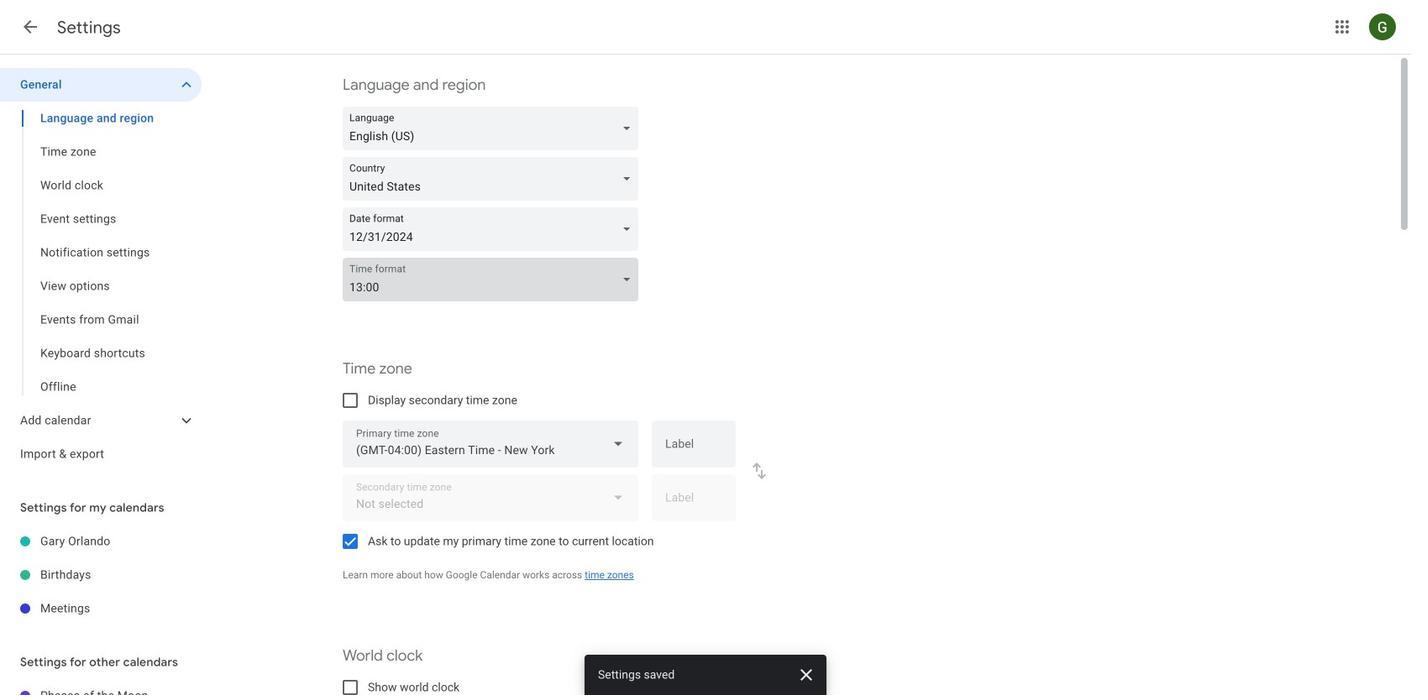 Task type: describe. For each thing, give the bounding box(es) containing it.
go back image
[[20, 17, 40, 37]]

gary orlando tree item
[[0, 525, 202, 559]]

meetings tree item
[[0, 592, 202, 626]]



Task type: vqa. For each thing, say whether or not it's contained in the screenshot.
Add Attachment
no



Task type: locate. For each thing, give the bounding box(es) containing it.
0 vertical spatial tree
[[0, 68, 202, 471]]

Label for primary time zone. text field
[[665, 439, 722, 462]]

general tree item
[[0, 68, 202, 102]]

Label for secondary time zone. text field
[[665, 492, 722, 516]]

group
[[0, 102, 202, 404]]

1 vertical spatial tree
[[0, 525, 202, 626]]

1 tree from the top
[[0, 68, 202, 471]]

heading
[[57, 17, 121, 38]]

swap time zones image
[[749, 461, 769, 481]]

birthdays tree item
[[0, 559, 202, 592]]

phases of the moon tree item
[[0, 679, 202, 695]]

tree
[[0, 68, 202, 471], [0, 525, 202, 626]]

None field
[[343, 107, 645, 150], [343, 157, 645, 201], [343, 207, 645, 251], [343, 258, 645, 302], [343, 421, 638, 468], [343, 107, 645, 150], [343, 157, 645, 201], [343, 207, 645, 251], [343, 258, 645, 302], [343, 421, 638, 468]]

2 tree from the top
[[0, 525, 202, 626]]



